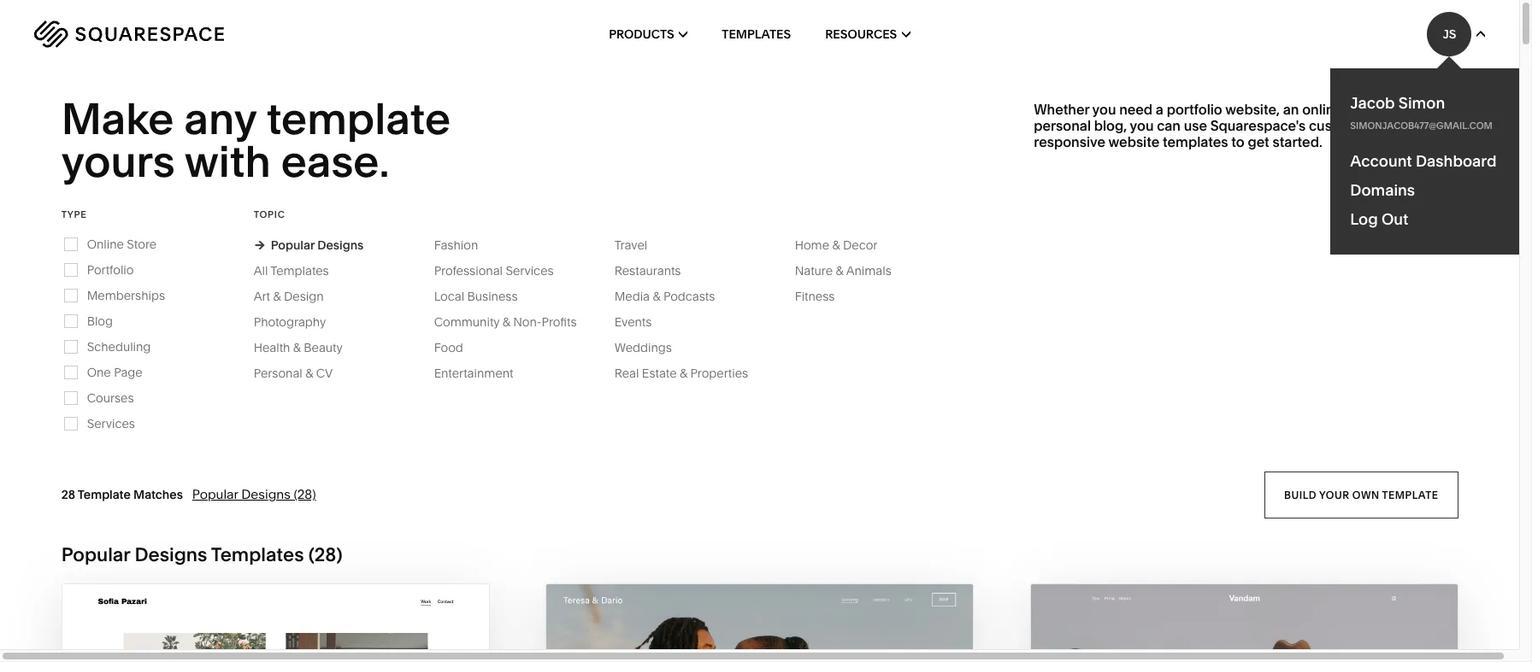 Task type: describe. For each thing, give the bounding box(es) containing it.
media & podcasts link
[[615, 289, 732, 304]]

food link
[[434, 340, 480, 356]]

store,
[[1346, 101, 1383, 118]]

started.
[[1273, 134, 1323, 151]]

template inside make any template yours with ease.
[[266, 92, 451, 145]]

1 horizontal spatial you
[[1130, 117, 1154, 134]]

media & podcasts
[[615, 289, 715, 304]]

account dashboard link
[[1350, 151, 1513, 171]]

own
[[1353, 489, 1380, 501]]

vandam image
[[1031, 585, 1457, 663]]

events link
[[615, 315, 669, 330]]

portfolio
[[87, 262, 134, 278]]

js
[[1443, 27, 1457, 42]]

events
[[615, 315, 652, 330]]

log out link
[[1350, 210, 1409, 229]]

estate
[[642, 366, 677, 381]]

pazari element
[[62, 585, 488, 663]]

jacob
[[1350, 93, 1395, 113]]

pazari image
[[62, 585, 488, 663]]

photography link
[[254, 315, 343, 330]]

& for podcasts
[[653, 289, 661, 304]]

)
[[336, 544, 342, 567]]

design
[[284, 289, 324, 304]]

all templates link
[[254, 263, 346, 279]]

nature & animals link
[[795, 263, 909, 279]]

use
[[1184, 117, 1207, 134]]

customizable
[[1309, 117, 1396, 134]]

matches
[[133, 487, 183, 503]]

0 horizontal spatial 28
[[61, 487, 75, 503]]

log
[[1350, 210, 1378, 229]]

profits
[[542, 315, 577, 330]]

domains
[[1350, 180, 1415, 200]]

fashion
[[434, 238, 478, 253]]

dario element
[[547, 585, 973, 663]]

health
[[254, 340, 290, 356]]

scheduling
[[87, 339, 151, 355]]

build your own template button
[[1265, 472, 1458, 519]]

all
[[254, 263, 268, 279]]

home & decor link
[[795, 238, 895, 253]]

real
[[615, 366, 639, 381]]

media
[[615, 289, 650, 304]]

popular designs (28)
[[192, 487, 316, 503]]

beauty
[[304, 340, 343, 356]]

entertainment link
[[434, 366, 531, 381]]

28 template matches
[[61, 487, 183, 503]]

ease.
[[281, 135, 390, 188]]

personal & cv link
[[254, 366, 350, 381]]

non-
[[513, 315, 542, 330]]

template
[[78, 487, 131, 503]]

resources button
[[825, 0, 911, 68]]

professional services
[[434, 263, 554, 279]]

photography
[[254, 315, 326, 330]]

podcasts
[[664, 289, 715, 304]]

popular for popular designs
[[271, 238, 315, 253]]

dario image
[[547, 585, 973, 663]]

1 a from the left
[[1156, 101, 1164, 118]]

home
[[795, 238, 830, 253]]

build
[[1284, 489, 1317, 501]]

out
[[1382, 210, 1409, 229]]

personal
[[254, 366, 303, 381]]

home & decor
[[795, 238, 878, 253]]

health & beauty
[[254, 340, 343, 356]]

1 vertical spatial templates
[[271, 263, 329, 279]]

my favorites
[[1380, 205, 1458, 217]]

travel link
[[615, 238, 665, 253]]

popular designs (28) link
[[192, 487, 316, 503]]

your
[[1319, 489, 1350, 501]]

0 vertical spatial templates
[[722, 27, 791, 42]]

& for beauty
[[293, 340, 301, 356]]

website
[[1109, 134, 1160, 151]]

vandam element
[[1031, 585, 1457, 663]]

build your own template
[[1284, 489, 1439, 501]]

2 vertical spatial templates
[[211, 544, 304, 567]]

to
[[1232, 134, 1245, 151]]

fitness
[[795, 289, 835, 304]]

topic
[[254, 208, 285, 220]]

cv
[[316, 366, 333, 381]]

(
[[308, 544, 314, 567]]

designs for popular designs
[[317, 238, 364, 253]]

jacob simon simonjacob477@gmail.com
[[1350, 93, 1493, 132]]

squarespace's
[[1211, 117, 1306, 134]]

one page
[[87, 365, 143, 380]]

blog,
[[1094, 117, 1127, 134]]

whether
[[1034, 101, 1090, 118]]

favorites
[[1399, 205, 1458, 217]]

& for non-
[[503, 315, 510, 330]]

professional services link
[[434, 263, 571, 279]]

make
[[61, 92, 174, 145]]

template inside build your own template button
[[1382, 489, 1439, 501]]

designs for popular designs templates ( 28 )
[[135, 544, 207, 567]]

& for design
[[273, 289, 281, 304]]

any
[[184, 92, 256, 145]]

local business
[[434, 289, 518, 304]]

nature & animals
[[795, 263, 892, 279]]

travel
[[615, 238, 648, 253]]



Task type: locate. For each thing, give the bounding box(es) containing it.
restaurants link
[[615, 263, 698, 279]]

you left need
[[1093, 101, 1116, 118]]

2 vertical spatial popular
[[61, 544, 130, 567]]

2 horizontal spatial designs
[[317, 238, 364, 253]]

get
[[1248, 134, 1270, 151]]

0 vertical spatial 28
[[61, 487, 75, 503]]

with
[[184, 135, 271, 188]]

popular designs link
[[254, 238, 364, 253]]

popular for popular designs templates ( 28 )
[[61, 544, 130, 567]]

courses
[[87, 391, 134, 406]]

art & design
[[254, 289, 324, 304]]

whether you need a portfolio website, an online store, or a personal blog, you can use squarespace's customizable and responsive website templates to get started.
[[1034, 101, 1424, 151]]

1 vertical spatial template
[[1382, 489, 1439, 501]]

templates
[[1163, 134, 1228, 151]]

popular right matches
[[192, 487, 238, 503]]

popular designs
[[271, 238, 364, 253]]

professional
[[434, 263, 503, 279]]

squarespace logo image
[[34, 21, 224, 48]]

designs down matches
[[135, 544, 207, 567]]

health & beauty link
[[254, 340, 360, 356]]

0 vertical spatial services
[[506, 263, 554, 279]]

28
[[61, 487, 75, 503], [314, 544, 336, 567]]

services up business
[[506, 263, 554, 279]]

community
[[434, 315, 500, 330]]

& for cv
[[305, 366, 313, 381]]

& for animals
[[836, 263, 844, 279]]

templates link
[[722, 0, 791, 68]]

2 horizontal spatial popular
[[271, 238, 315, 253]]

properties
[[690, 366, 748, 381]]

nature
[[795, 263, 833, 279]]

popular
[[271, 238, 315, 253], [192, 487, 238, 503], [61, 544, 130, 567]]

0 vertical spatial template
[[266, 92, 451, 145]]

0 horizontal spatial a
[[1156, 101, 1164, 118]]

restaurants
[[615, 263, 681, 279]]

weddings link
[[615, 340, 689, 356]]

popular up all templates
[[271, 238, 315, 253]]

local
[[434, 289, 464, 304]]

0 vertical spatial popular
[[271, 238, 315, 253]]

0 horizontal spatial you
[[1093, 101, 1116, 118]]

local business link
[[434, 289, 535, 304]]

one
[[87, 365, 111, 380]]

store
[[127, 237, 157, 252]]

resources
[[825, 27, 897, 42]]

& left cv
[[305, 366, 313, 381]]

popular for popular designs (28)
[[192, 487, 238, 503]]

you
[[1093, 101, 1116, 118], [1130, 117, 1154, 134]]

& right health on the left
[[293, 340, 301, 356]]

1 horizontal spatial template
[[1382, 489, 1439, 501]]

or
[[1386, 101, 1399, 118]]

1 vertical spatial services
[[87, 416, 135, 432]]

2 vertical spatial designs
[[135, 544, 207, 567]]

real estate & properties link
[[615, 366, 766, 381]]

responsive
[[1034, 134, 1106, 151]]

online
[[87, 237, 124, 252]]

1 vertical spatial popular
[[192, 487, 238, 503]]

a right need
[[1156, 101, 1164, 118]]

1 horizontal spatial a
[[1402, 101, 1410, 118]]

personal & cv
[[254, 366, 333, 381]]

& right estate
[[680, 366, 688, 381]]

my favorites link
[[1351, 200, 1458, 223]]

designs left "(28)"
[[241, 487, 291, 503]]

animals
[[846, 263, 892, 279]]

website,
[[1226, 101, 1280, 118]]

& right "art"
[[273, 289, 281, 304]]

food
[[434, 340, 463, 356]]

popular down 'template'
[[61, 544, 130, 567]]

simon
[[1399, 93, 1445, 113]]

memberships
[[87, 288, 165, 303]]

1 horizontal spatial designs
[[241, 487, 291, 503]]

popular designs templates ( 28 )
[[61, 544, 342, 567]]

1 vertical spatial designs
[[241, 487, 291, 503]]

products button
[[609, 0, 688, 68]]

community & non-profits
[[434, 315, 577, 330]]

& left non- at the top left of the page
[[503, 315, 510, 330]]

services
[[506, 263, 554, 279], [87, 416, 135, 432]]

& for decor
[[832, 238, 840, 253]]

a
[[1156, 101, 1164, 118], [1402, 101, 1410, 118]]

personal
[[1034, 117, 1091, 134]]

designs up all templates link
[[317, 238, 364, 253]]

1 horizontal spatial services
[[506, 263, 554, 279]]

services down courses
[[87, 416, 135, 432]]

1 vertical spatial 28
[[314, 544, 336, 567]]

(28)
[[294, 487, 316, 503]]

0 vertical spatial designs
[[317, 238, 364, 253]]

simonjacob477@gmail.com
[[1350, 120, 1493, 132]]

dashboard
[[1416, 151, 1497, 171]]

28 down "(28)"
[[314, 544, 336, 567]]

0 horizontal spatial designs
[[135, 544, 207, 567]]

page
[[114, 365, 143, 380]]

&
[[832, 238, 840, 253], [836, 263, 844, 279], [273, 289, 281, 304], [653, 289, 661, 304], [503, 315, 510, 330], [293, 340, 301, 356], [305, 366, 313, 381], [680, 366, 688, 381]]

products
[[609, 27, 674, 42]]

online
[[1303, 101, 1343, 118]]

0 horizontal spatial services
[[87, 416, 135, 432]]

blog
[[87, 314, 113, 329]]

portfolio
[[1167, 101, 1223, 118]]

28 left 'template'
[[61, 487, 75, 503]]

online store
[[87, 237, 157, 252]]

entertainment
[[434, 366, 513, 381]]

& right "home"
[[832, 238, 840, 253]]

you left can
[[1130, 117, 1154, 134]]

designs for popular designs (28)
[[241, 487, 291, 503]]

type
[[61, 208, 87, 220]]

business
[[467, 289, 518, 304]]

& right nature
[[836, 263, 844, 279]]

2 a from the left
[[1402, 101, 1410, 118]]

0 horizontal spatial template
[[266, 92, 451, 145]]

1 horizontal spatial popular
[[192, 487, 238, 503]]

squarespace logo link
[[34, 21, 324, 48]]

need
[[1120, 101, 1153, 118]]

& right "media"
[[653, 289, 661, 304]]

0 horizontal spatial popular
[[61, 544, 130, 567]]

community & non-profits link
[[434, 315, 594, 330]]

log out
[[1350, 210, 1409, 229]]

can
[[1157, 117, 1181, 134]]

designs
[[317, 238, 364, 253], [241, 487, 291, 503], [135, 544, 207, 567]]

1 horizontal spatial 28
[[314, 544, 336, 567]]

fashion link
[[434, 238, 495, 253]]

all templates
[[254, 263, 329, 279]]

a right or
[[1402, 101, 1410, 118]]

weddings
[[615, 340, 672, 356]]

fitness link
[[795, 289, 852, 304]]



Task type: vqa. For each thing, say whether or not it's contained in the screenshot.
leftmost Popular
yes



